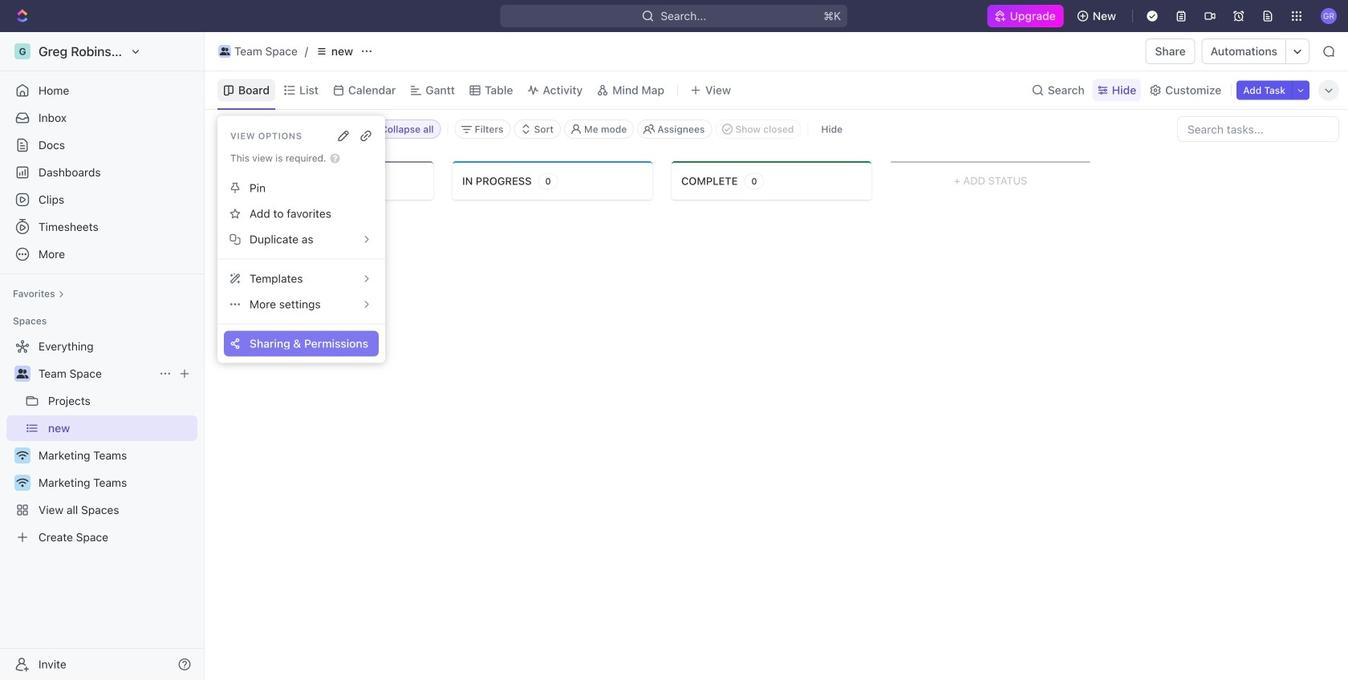 Task type: vqa. For each thing, say whether or not it's contained in the screenshot.
SEARCH TASKS... text box
yes



Task type: locate. For each thing, give the bounding box(es) containing it.
0 horizontal spatial user group image
[[16, 369, 28, 379]]

sidebar navigation
[[0, 32, 205, 681]]

1 vertical spatial user group image
[[16, 369, 28, 379]]

1 horizontal spatial user group image
[[220, 47, 230, 55]]

user group image
[[220, 47, 230, 55], [16, 369, 28, 379]]

Search tasks... text field
[[1178, 117, 1339, 141]]



Task type: describe. For each thing, give the bounding box(es) containing it.
user group image inside sidebar navigation
[[16, 369, 28, 379]]

0 vertical spatial user group image
[[220, 47, 230, 55]]



